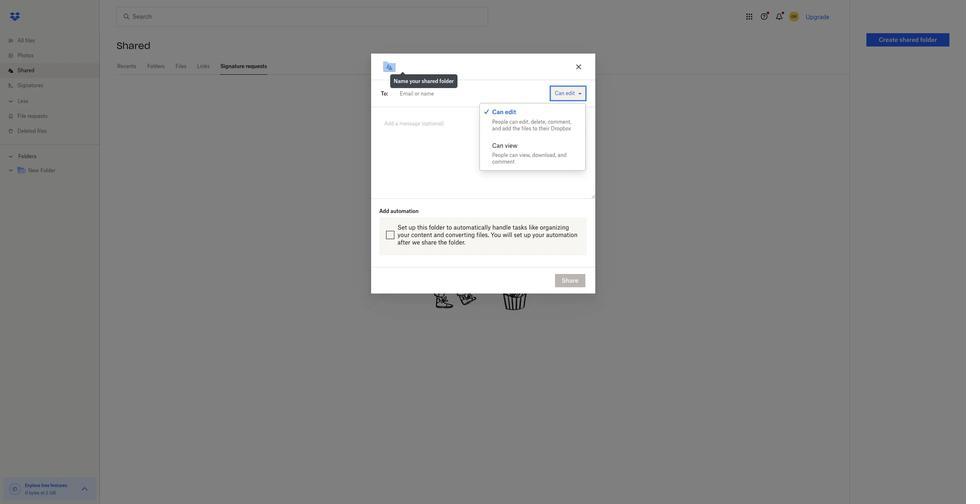 Task type: vqa. For each thing, say whether or not it's contained in the screenshot.
bottommost Can
yes



Task type: locate. For each thing, give the bounding box(es) containing it.
0 horizontal spatial edit
[[505, 109, 516, 116]]

requests up when you request signatures, they'll appear here.
[[462, 115, 504, 127]]

1 horizontal spatial automation
[[546, 231, 578, 238]]

files right deleted
[[37, 128, 47, 134]]

0
[[25, 490, 28, 495]]

2
[[46, 490, 48, 495]]

0 horizontal spatial the
[[438, 239, 447, 246]]

create shared folder button
[[867, 33, 950, 47]]

edit for can edit
[[566, 90, 575, 96]]

1 vertical spatial people
[[492, 152, 508, 158]]

when
[[393, 132, 413, 141]]

1 vertical spatial shared
[[17, 67, 34, 73]]

0 horizontal spatial files
[[25, 37, 35, 44]]

to inside can edit people can edit, delete, comment, and add the files to their dropbox
[[533, 125, 537, 131]]

can inside can view people can view, download, and comment
[[492, 142, 503, 149]]

your
[[410, 78, 420, 84], [398, 231, 410, 238], [532, 231, 545, 238]]

edit up add
[[505, 109, 516, 116]]

menu inside sharing modal dialog
[[480, 104, 585, 170]]

here.
[[549, 132, 566, 141]]

1 vertical spatial shared
[[422, 78, 438, 84]]

can for can view
[[492, 142, 503, 149]]

shared inside button
[[900, 36, 919, 43]]

share
[[422, 239, 437, 246]]

to
[[533, 125, 537, 131], [447, 224, 452, 231]]

2 people from the top
[[492, 152, 508, 158]]

1 horizontal spatial shared
[[900, 36, 919, 43]]

can
[[509, 119, 518, 125], [509, 152, 518, 158]]

edit for can edit people can edit, delete, comment, and add the files to their dropbox
[[505, 109, 516, 116]]

1 horizontal spatial and
[[492, 125, 501, 131]]

folder for set up this folder to automatically handle tasks like organizing your content and converting files. you will set up your automation after we share the folder.
[[429, 224, 445, 231]]

0 horizontal spatial and
[[434, 231, 444, 238]]

shared right name
[[422, 78, 438, 84]]

add automation
[[379, 208, 419, 214]]

shared
[[900, 36, 919, 43], [422, 78, 438, 84]]

0 horizontal spatial automation
[[391, 208, 419, 214]]

files for deleted files
[[37, 128, 47, 134]]

can inside can edit people can edit, delete, comment, and add the files to their dropbox
[[492, 109, 504, 116]]

can left in
[[492, 109, 504, 116]]

new folder
[[28, 167, 55, 174]]

automatically
[[454, 224, 491, 231]]

file requests
[[17, 113, 48, 119]]

1 horizontal spatial folders
[[147, 63, 165, 69]]

2 horizontal spatial files
[[522, 125, 531, 131]]

people inside can edit people can edit, delete, comment, and add the files to their dropbox
[[492, 119, 508, 125]]

shared
[[117, 40, 150, 51], [17, 67, 34, 73]]

shared right create
[[900, 36, 919, 43]]

folder for name your shared folder
[[440, 78, 454, 84]]

will
[[503, 231, 512, 238]]

organizing
[[540, 224, 569, 231]]

1 vertical spatial and
[[558, 152, 567, 158]]

1 vertical spatial can
[[509, 152, 518, 158]]

requests right the 'signature'
[[246, 63, 267, 69]]

1 vertical spatial can
[[492, 109, 504, 116]]

can
[[555, 90, 564, 96], [492, 109, 504, 116], [492, 142, 503, 149]]

can for can edit
[[492, 109, 504, 116]]

can down view
[[509, 152, 518, 158]]

1 vertical spatial automation
[[546, 231, 578, 238]]

Contact name field
[[397, 87, 547, 100]]

files inside can edit people can edit, delete, comment, and add the files to their dropbox
[[522, 125, 531, 131]]

1 horizontal spatial to
[[533, 125, 537, 131]]

can inside can view people can view, download, and comment
[[509, 152, 518, 158]]

can left view
[[492, 142, 503, 149]]

1 vertical spatial up
[[524, 231, 531, 238]]

and
[[492, 125, 501, 131], [558, 152, 567, 158], [434, 231, 444, 238]]

1 horizontal spatial requests
[[246, 63, 267, 69]]

edit,
[[519, 119, 530, 125]]

can up comment,
[[555, 90, 564, 96]]

the
[[513, 125, 520, 131], [438, 239, 447, 246]]

files right "all" on the top left of page
[[25, 37, 35, 44]]

and right download,
[[558, 152, 567, 158]]

automation down organizing
[[546, 231, 578, 238]]

new folder link
[[17, 165, 93, 176]]

0 vertical spatial can
[[555, 90, 564, 96]]

can up add
[[509, 119, 518, 125]]

your down like
[[532, 231, 545, 238]]

requests inside tab list
[[246, 63, 267, 69]]

and left add
[[492, 125, 501, 131]]

Add a message (optional) text field
[[381, 117, 585, 136]]

0 vertical spatial shared
[[900, 36, 919, 43]]

quota usage element
[[8, 482, 22, 496]]

people
[[492, 119, 508, 125], [492, 152, 508, 158]]

folder right create
[[920, 36, 937, 43]]

up right the set
[[409, 224, 416, 231]]

1 horizontal spatial files
[[37, 128, 47, 134]]

download,
[[532, 152, 557, 158]]

list containing all files
[[0, 28, 100, 144]]

and up share
[[434, 231, 444, 238]]

1 can from the top
[[509, 119, 518, 125]]

0 horizontal spatial shared
[[17, 67, 34, 73]]

requests for signature requests
[[246, 63, 267, 69]]

no signature requests in progress
[[399, 115, 561, 127]]

edit up comment,
[[566, 90, 575, 96]]

to up converting
[[447, 224, 452, 231]]

explore free features 0 bytes of 2 gb
[[25, 483, 67, 495]]

add
[[379, 208, 389, 214]]

2 vertical spatial and
[[434, 231, 444, 238]]

edit
[[566, 90, 575, 96], [505, 109, 516, 116]]

signature requests link
[[220, 58, 267, 73]]

0 vertical spatial can
[[509, 119, 518, 125]]

1 vertical spatial folder
[[440, 78, 454, 84]]

explore
[[25, 483, 40, 488]]

the right add
[[513, 125, 520, 131]]

signatures,
[[459, 132, 497, 141]]

0 horizontal spatial shared
[[422, 78, 438, 84]]

menu
[[480, 104, 585, 170]]

menu containing can edit
[[480, 104, 585, 170]]

recents
[[117, 63, 136, 69]]

1 people from the top
[[492, 119, 508, 125]]

bytes
[[29, 490, 39, 495]]

shared down photos
[[17, 67, 34, 73]]

0 vertical spatial edit
[[566, 90, 575, 96]]

file
[[17, 113, 26, 119]]

files
[[25, 37, 35, 44], [522, 125, 531, 131], [37, 128, 47, 134]]

can inside can edit people can edit, delete, comment, and add the files to their dropbox
[[509, 119, 518, 125]]

None field
[[388, 85, 549, 102]]

people for view
[[492, 152, 508, 158]]

like
[[529, 224, 538, 231]]

files down edit,
[[522, 125, 531, 131]]

people inside can view people can view, download, and comment
[[492, 152, 508, 158]]

shared up the recents link
[[117, 40, 150, 51]]

list
[[0, 28, 100, 144]]

1 vertical spatial to
[[447, 224, 452, 231]]

1 vertical spatial the
[[438, 239, 447, 246]]

0 horizontal spatial up
[[409, 224, 416, 231]]

to inside set up this folder to automatically handle tasks like organizing your content and converting files. you will set up your automation after we share the folder.
[[447, 224, 452, 231]]

0 horizontal spatial to
[[447, 224, 452, 231]]

2 horizontal spatial and
[[558, 152, 567, 158]]

1 vertical spatial edit
[[505, 109, 516, 116]]

edit inside can edit people can edit, delete, comment, and add the files to their dropbox
[[505, 109, 516, 116]]

folders
[[147, 63, 165, 69], [18, 153, 36, 159]]

the inside can edit people can edit, delete, comment, and add the files to their dropbox
[[513, 125, 520, 131]]

delete,
[[531, 119, 547, 125]]

0 vertical spatial folder
[[920, 36, 937, 43]]

can view people can view, download, and comment
[[492, 142, 567, 165]]

features
[[50, 483, 67, 488]]

0 vertical spatial and
[[492, 125, 501, 131]]

in
[[507, 115, 516, 127]]

and inside can edit people can edit, delete, comment, and add the files to their dropbox
[[492, 125, 501, 131]]

1 horizontal spatial edit
[[566, 90, 575, 96]]

1 horizontal spatial the
[[513, 125, 520, 131]]

folders left 'files' in the left of the page
[[147, 63, 165, 69]]

automation
[[391, 208, 419, 214], [546, 231, 578, 238]]

0 vertical spatial up
[[409, 224, 416, 231]]

people up comment
[[492, 152, 508, 158]]

folder inside set up this folder to automatically handle tasks like organizing your content and converting files. you will set up your automation after we share the folder.
[[429, 224, 445, 231]]

edit inside can edit popup button
[[566, 90, 575, 96]]

sharing modal dialog
[[371, 54, 595, 360]]

0 vertical spatial shared
[[117, 40, 150, 51]]

folder right this
[[429, 224, 445, 231]]

Name your shared folder text field
[[407, 62, 567, 72]]

people up add
[[492, 119, 508, 125]]

up right set
[[524, 231, 531, 238]]

folders up 'new'
[[18, 153, 36, 159]]

no
[[399, 115, 412, 127]]

folder
[[40, 167, 55, 174]]

files for all files
[[25, 37, 35, 44]]

folder
[[920, 36, 937, 43], [440, 78, 454, 84], [429, 224, 445, 231]]

you
[[491, 231, 501, 238]]

0 vertical spatial people
[[492, 119, 508, 125]]

0 vertical spatial the
[[513, 125, 520, 131]]

automation up the set
[[391, 208, 419, 214]]

0 vertical spatial folders
[[147, 63, 165, 69]]

1 vertical spatial folders
[[18, 153, 36, 159]]

set
[[398, 224, 407, 231]]

requests
[[246, 63, 267, 69], [27, 113, 48, 119], [462, 115, 504, 127]]

recents link
[[117, 58, 137, 73]]

the right share
[[438, 239, 447, 246]]

0 vertical spatial to
[[533, 125, 537, 131]]

to down the delete,
[[533, 125, 537, 131]]

folder up contact name field
[[440, 78, 454, 84]]

0 horizontal spatial folders
[[18, 153, 36, 159]]

0 horizontal spatial requests
[[27, 113, 48, 119]]

1 horizontal spatial shared
[[117, 40, 150, 51]]

tab list
[[117, 58, 850, 75]]

requests inside "link"
[[27, 113, 48, 119]]

you
[[415, 132, 428, 141]]

can for view
[[509, 152, 518, 158]]

deleted
[[17, 128, 36, 134]]

2 vertical spatial can
[[492, 142, 503, 149]]

requests right file
[[27, 113, 48, 119]]

2 vertical spatial folder
[[429, 224, 445, 231]]

2 can from the top
[[509, 152, 518, 158]]

folders inside tab list
[[147, 63, 165, 69]]



Task type: describe. For each thing, give the bounding box(es) containing it.
shared inside sharing modal dialog
[[422, 78, 438, 84]]

0 vertical spatial automation
[[391, 208, 419, 214]]

dropbox
[[551, 125, 571, 131]]

converting
[[446, 231, 475, 238]]

shared inside list item
[[17, 67, 34, 73]]

can edit button
[[551, 87, 585, 100]]

signatures
[[17, 82, 43, 88]]

view,
[[519, 152, 531, 158]]

upgrade
[[806, 13, 830, 20]]

signature
[[220, 63, 245, 69]]

upgrade link
[[806, 13, 830, 20]]

when you request signatures, they'll appear here.
[[393, 132, 566, 141]]

after
[[398, 239, 410, 246]]

comment
[[492, 159, 515, 165]]

illustration of an empty shelf image
[[417, 187, 542, 312]]

shared link
[[7, 63, 100, 78]]

files
[[176, 63, 187, 69]]

and inside can view people can view, download, and comment
[[558, 152, 567, 158]]

less
[[17, 98, 28, 104]]

add
[[502, 125, 511, 131]]

signature requests
[[220, 63, 267, 69]]

the inside set up this folder to automatically handle tasks like organizing your content and converting files. you will set up your automation after we share the folder.
[[438, 239, 447, 246]]

your right name
[[410, 78, 420, 84]]

set
[[514, 231, 522, 238]]

dropbox image
[[7, 8, 23, 25]]

free
[[41, 483, 49, 488]]

can inside popup button
[[555, 90, 564, 96]]

set up this folder to automatically handle tasks like organizing your content and converting files. you will set up your automation after we share the folder.
[[398, 224, 578, 246]]

links
[[197, 63, 210, 69]]

folder inside button
[[920, 36, 937, 43]]

and inside set up this folder to automatically handle tasks like organizing your content and converting files. you will set up your automation after we share the folder.
[[434, 231, 444, 238]]

can for edit
[[509, 119, 518, 125]]

folders inside button
[[18, 153, 36, 159]]

people for edit
[[492, 119, 508, 125]]

they'll
[[499, 132, 519, 141]]

we
[[412, 239, 420, 246]]

deleted files
[[17, 128, 47, 134]]

signatures link
[[7, 78, 100, 93]]

automation inside set up this folder to automatically handle tasks like organizing your content and converting files. you will set up your automation after we share the folder.
[[546, 231, 578, 238]]

folder.
[[449, 239, 465, 246]]

photos link
[[7, 48, 100, 63]]

comment,
[[548, 119, 572, 125]]

appear
[[521, 132, 546, 141]]

name your shared folder
[[394, 78, 454, 84]]

photos
[[17, 52, 34, 59]]

all files link
[[7, 33, 100, 48]]

to:
[[381, 90, 388, 97]]

view
[[505, 142, 518, 149]]

your up after
[[398, 231, 410, 238]]

name
[[394, 78, 408, 84]]

content
[[411, 231, 432, 238]]

files.
[[477, 231, 489, 238]]

2 horizontal spatial requests
[[462, 115, 504, 127]]

signature
[[414, 115, 459, 127]]

create shared folder
[[879, 36, 937, 43]]

gb
[[49, 490, 56, 495]]

this
[[417, 224, 427, 231]]

folders link
[[147, 58, 165, 73]]

handle
[[492, 224, 511, 231]]

request
[[430, 132, 457, 141]]

requests for file requests
[[27, 113, 48, 119]]

progress
[[519, 115, 561, 127]]

of
[[41, 490, 44, 495]]

tab list containing recents
[[117, 58, 850, 75]]

less image
[[7, 97, 15, 105]]

deleted files link
[[7, 124, 100, 139]]

all files
[[17, 37, 35, 44]]

shared list item
[[0, 63, 100, 78]]

all
[[17, 37, 24, 44]]

can edit people can edit, delete, comment, and add the files to their dropbox
[[492, 109, 572, 131]]

tasks
[[513, 224, 527, 231]]

create
[[879, 36, 898, 43]]

can edit
[[555, 90, 575, 96]]

share
[[562, 277, 579, 284]]

share button
[[555, 274, 585, 287]]

their
[[539, 125, 550, 131]]

folders button
[[0, 150, 100, 162]]

files link
[[175, 58, 187, 73]]

links link
[[197, 58, 210, 73]]

new
[[28, 167, 39, 174]]

file requests link
[[7, 109, 100, 124]]

1 horizontal spatial up
[[524, 231, 531, 238]]



